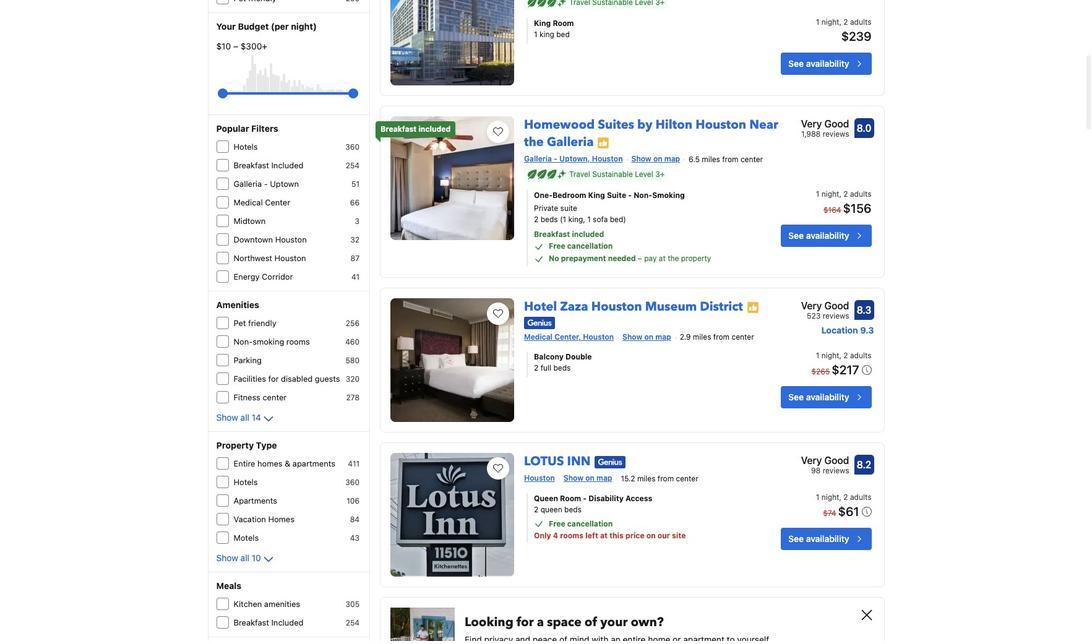 Task type: locate. For each thing, give the bounding box(es) containing it.
360 up '106'
[[345, 478, 360, 487]]

1 vertical spatial non-
[[234, 337, 253, 347]]

0 vertical spatial galleria
[[547, 134, 594, 150]]

map for hilton
[[664, 154, 680, 163]]

1 vertical spatial galleria
[[524, 154, 552, 163]]

see availability down $74 at the right of the page
[[788, 534, 849, 544]]

254 down '305'
[[346, 618, 360, 627]]

king room 1 king bed
[[534, 19, 574, 39]]

included up uptown
[[271, 160, 304, 170]]

galleria - uptown
[[234, 179, 299, 189]]

1 very good element from the top
[[801, 116, 849, 131]]

our
[[658, 531, 670, 540]]

1 good from the top
[[825, 118, 849, 129]]

2 breakfast included from the top
[[234, 618, 304, 627]]

pay
[[644, 254, 657, 263]]

2 254 from the top
[[346, 618, 360, 627]]

center
[[741, 155, 763, 164], [732, 333, 754, 342], [263, 392, 287, 402], [676, 474, 699, 483]]

1 adults from the top
[[850, 17, 872, 27]]

all left 10
[[241, 553, 249, 563]]

included down amenities
[[271, 618, 304, 627]]

2 reviews from the top
[[823, 311, 849, 321]]

show down the inn
[[564, 474, 584, 483]]

room for king
[[553, 19, 574, 28]]

1 vertical spatial room
[[560, 494, 581, 503]]

king inside 'king room 1 king bed'
[[534, 19, 551, 28]]

beds right full
[[554, 364, 571, 373]]

1 see from the top
[[788, 58, 804, 69]]

1 horizontal spatial for
[[517, 614, 534, 631]]

2 1 night , 2 adults from the top
[[816, 351, 872, 360]]

0 vertical spatial included
[[271, 160, 304, 170]]

see availability link down $265
[[781, 386, 872, 409]]

show
[[631, 154, 651, 163], [623, 332, 642, 341], [216, 412, 238, 423], [564, 474, 584, 483], [216, 553, 238, 563]]

adults up $156
[[850, 189, 872, 199]]

property
[[681, 254, 711, 263]]

1 vertical spatial hotels
[[234, 477, 258, 487]]

0 vertical spatial non-
[[634, 191, 652, 200]]

availability down $74 at the right of the page
[[806, 534, 849, 544]]

good inside very good 1,988 reviews
[[825, 118, 849, 129]]

on up balcony double link
[[644, 332, 654, 341]]

1 vertical spatial very good element
[[801, 298, 849, 313]]

1 free cancellation from the top
[[549, 242, 613, 251]]

0 vertical spatial rooms
[[286, 337, 310, 347]]

0 vertical spatial king
[[534, 19, 551, 28]]

reviews inside "very good 98 reviews"
[[823, 466, 849, 475]]

very up location
[[801, 300, 822, 311]]

homewood suites by hilton houston near the galleria
[[524, 116, 778, 150]]

3 see from the top
[[788, 392, 804, 403]]

4 night from the top
[[822, 493, 839, 502]]

your budget (per night)
[[216, 21, 317, 32]]

suite
[[560, 204, 577, 213]]

2 up $239
[[844, 17, 848, 27]]

0 vertical spatial 1 night , 2 adults
[[816, 189, 872, 199]]

1 vertical spatial included
[[572, 230, 604, 239]]

1 vertical spatial map
[[655, 332, 671, 341]]

0 vertical spatial the
[[524, 134, 544, 150]]

1 very from the top
[[801, 118, 822, 129]]

51
[[352, 179, 360, 189]]

beds down private
[[541, 215, 558, 224]]

good inside very good 523 reviews
[[825, 300, 849, 311]]

very inside "very good 98 reviews"
[[801, 455, 822, 466]]

availability down $265
[[806, 392, 849, 403]]

1 vertical spatial –
[[638, 254, 642, 263]]

1 night from the top
[[822, 17, 839, 27]]

a
[[537, 614, 544, 631]]

galleria left 'uptown,'
[[524, 154, 552, 163]]

1 night , 2 adults up $61
[[816, 493, 872, 502]]

breakfast
[[381, 124, 417, 134], [234, 160, 269, 170], [534, 230, 570, 239], [234, 618, 269, 627]]

miles right 6.5
[[702, 155, 720, 164]]

0 vertical spatial miles
[[702, 155, 720, 164]]

$74
[[823, 509, 836, 518]]

non- down level
[[634, 191, 652, 200]]

this property is part of our preferred partner program. it's committed to providing excellent service and good value. it'll pay us a higher commission if you make a booking. image
[[747, 301, 759, 314], [747, 301, 759, 314]]

scored 8.2 element
[[854, 455, 874, 475]]

3 night from the top
[[822, 351, 839, 360]]

disability
[[589, 494, 624, 503]]

2 very from the top
[[801, 300, 822, 311]]

medical up balcony
[[524, 332, 553, 341]]

one-bedroom king suite - non-smoking link
[[534, 190, 743, 201]]

1 vertical spatial beds
[[554, 364, 571, 373]]

looking for a space of your own? image
[[391, 608, 455, 641]]

good inside "very good 98 reviews"
[[825, 455, 849, 466]]

very left scored 8.2 element
[[801, 455, 822, 466]]

all left 14
[[241, 412, 249, 423]]

see availability down $164
[[788, 230, 849, 241]]

2 vertical spatial galleria
[[234, 179, 262, 189]]

houston up 6.5 miles from center
[[696, 116, 746, 133]]

1 vertical spatial cancellation
[[567, 519, 613, 529]]

1 , from the top
[[839, 17, 842, 27]]

1 free from the top
[[549, 242, 565, 251]]

genius discounts available at this property. image
[[524, 317, 555, 329], [524, 317, 555, 329], [594, 456, 625, 468], [594, 456, 625, 468]]

0 vertical spatial all
[[241, 412, 249, 423]]

see availability down 1 night , 2 adults $239 at the right top of page
[[788, 58, 849, 69]]

1 vertical spatial the
[[668, 254, 679, 263]]

rooms right smoking
[[286, 337, 310, 347]]

0 horizontal spatial for
[[268, 374, 279, 384]]

1 vertical spatial reviews
[[823, 311, 849, 321]]

room for queen
[[560, 494, 581, 503]]

beds inside the 'balcony double 2 full beds'
[[554, 364, 571, 373]]

1 horizontal spatial the
[[668, 254, 679, 263]]

map up 3+ in the right top of the page
[[664, 154, 680, 163]]

houston up the sustainable
[[592, 154, 623, 163]]

queen
[[541, 505, 562, 514]]

2 vertical spatial reviews
[[823, 466, 849, 475]]

0 vertical spatial breakfast included
[[234, 160, 304, 170]]

smoking
[[652, 191, 685, 200]]

1 vertical spatial at
[[600, 531, 608, 540]]

included
[[419, 124, 451, 134], [572, 230, 604, 239]]

on up 3+ in the right top of the page
[[653, 154, 662, 163]]

your
[[216, 21, 236, 32]]

1 horizontal spatial included
[[572, 230, 604, 239]]

1 1 night , 2 adults from the top
[[816, 189, 872, 199]]

3 availability from the top
[[806, 392, 849, 403]]

2 inside 1 night , 2 adults $239
[[844, 17, 848, 27]]

2 left full
[[534, 364, 539, 373]]

hotels down entire
[[234, 477, 258, 487]]

adults
[[850, 17, 872, 27], [850, 189, 872, 199], [850, 351, 872, 360], [850, 493, 872, 502]]

houston up double
[[583, 332, 614, 341]]

,
[[839, 17, 842, 27], [839, 189, 842, 199], [839, 351, 842, 360], [839, 493, 842, 502]]

beds
[[541, 215, 558, 224], [554, 364, 571, 373], [564, 505, 582, 514]]

center down near
[[741, 155, 763, 164]]

very good element for lotus inn
[[801, 453, 849, 468]]

houston inside homewood suites by hilton houston near the galleria
[[696, 116, 746, 133]]

king left suite
[[588, 191, 605, 200]]

very for lotus inn
[[801, 455, 822, 466]]

4 availability from the top
[[806, 534, 849, 544]]

for for facilities
[[268, 374, 279, 384]]

2 vertical spatial very good element
[[801, 453, 849, 468]]

map left 2.9 at the bottom of the page
[[655, 332, 671, 341]]

midtown
[[234, 216, 266, 226]]

3 reviews from the top
[[823, 466, 849, 475]]

4 see availability from the top
[[788, 534, 849, 544]]

8.0
[[857, 123, 872, 134]]

beds right 'queen'
[[564, 505, 582, 514]]

the inside homewood suites by hilton houston near the galleria
[[524, 134, 544, 150]]

vacation
[[234, 514, 266, 524]]

level
[[635, 170, 653, 179]]

adults up $61
[[850, 493, 872, 502]]

only 4 rooms left at this price on our site
[[534, 531, 686, 540]]

uptown
[[270, 179, 299, 189]]

1 horizontal spatial rooms
[[560, 531, 584, 540]]

at right left at the right bottom of page
[[600, 531, 608, 540]]

0 horizontal spatial medical
[[234, 197, 263, 207]]

3 very from the top
[[801, 455, 822, 466]]

- right suite
[[628, 191, 632, 200]]

on for inn
[[586, 474, 595, 483]]

0 vertical spatial 360
[[345, 142, 360, 152]]

this property is part of our preferred partner program. it's committed to providing excellent service and good value. it'll pay us a higher commission if you make a booking. image
[[597, 137, 610, 149], [597, 137, 610, 149]]

1 vertical spatial 254
[[346, 618, 360, 627]]

0 horizontal spatial non-
[[234, 337, 253, 347]]

254
[[346, 161, 360, 170], [346, 618, 360, 627]]

3 , from the top
[[839, 351, 842, 360]]

0 vertical spatial 254
[[346, 161, 360, 170]]

–
[[233, 41, 238, 51], [638, 254, 642, 263]]

0 vertical spatial medical
[[234, 197, 263, 207]]

good up location
[[825, 300, 849, 311]]

medical up the midtown
[[234, 197, 263, 207]]

reviews inside very good 1,988 reviews
[[823, 129, 849, 139]]

corridor
[[262, 272, 293, 282]]

0 horizontal spatial king
[[534, 19, 551, 28]]

254 up 51
[[346, 161, 360, 170]]

1 night , 2 adults up '$164 $156'
[[816, 189, 872, 199]]

1 night , 2 adults
[[816, 189, 872, 199], [816, 351, 872, 360], [816, 493, 872, 502]]

very for homewood suites by hilton houston near the galleria
[[801, 118, 822, 129]]

1 vertical spatial from
[[713, 333, 730, 342]]

2 inside private suite 2 beds (1 king, 1 sofa bed) breakfast included
[[534, 215, 539, 224]]

zaza
[[560, 298, 588, 315]]

3 very good element from the top
[[801, 453, 849, 468]]

0 vertical spatial free cancellation
[[549, 242, 613, 251]]

0 horizontal spatial –
[[233, 41, 238, 51]]

- left disability
[[583, 494, 587, 503]]

availability for hotel zaza houston museum district
[[806, 392, 849, 403]]

2 see availability from the top
[[788, 230, 849, 241]]

4 see from the top
[[788, 534, 804, 544]]

0 vertical spatial reviews
[[823, 129, 849, 139]]

3 see availability from the top
[[788, 392, 849, 403]]

0 vertical spatial good
[[825, 118, 849, 129]]

adults for hotel zaza houston museum district
[[850, 351, 872, 360]]

, up $239
[[839, 17, 842, 27]]

360 up 51
[[345, 142, 360, 152]]

, up '$164 $156'
[[839, 189, 842, 199]]

1 vertical spatial all
[[241, 553, 249, 563]]

breakfast inside private suite 2 beds (1 king, 1 sofa bed) breakfast included
[[534, 230, 570, 239]]

2 vertical spatial very
[[801, 455, 822, 466]]

good for lotus inn
[[825, 455, 849, 466]]

good
[[825, 118, 849, 129], [825, 300, 849, 311], [825, 455, 849, 466]]

amenities
[[264, 599, 300, 609]]

0 vertical spatial hotels
[[234, 142, 258, 152]]

1 vertical spatial breakfast included
[[234, 618, 304, 627]]

galleria up medical center
[[234, 179, 262, 189]]

breakfast included down kitchen amenities
[[234, 618, 304, 627]]

1 night , 2 adults for houston
[[816, 189, 872, 199]]

1 vertical spatial free
[[549, 519, 565, 529]]

included for meals
[[271, 618, 304, 627]]

1 included from the top
[[271, 160, 304, 170]]

very good 98 reviews
[[801, 455, 849, 475]]

from down district
[[713, 333, 730, 342]]

center down district
[[732, 333, 754, 342]]

the down homewood
[[524, 134, 544, 150]]

2.9 miles from center
[[680, 333, 754, 342]]

0 vertical spatial free
[[549, 242, 565, 251]]

see
[[788, 58, 804, 69], [788, 230, 804, 241], [788, 392, 804, 403], [788, 534, 804, 544]]

0 vertical spatial beds
[[541, 215, 558, 224]]

0 vertical spatial very
[[801, 118, 822, 129]]

2 vertical spatial good
[[825, 455, 849, 466]]

show up level
[[631, 154, 651, 163]]

0 vertical spatial from
[[722, 155, 739, 164]]

own?
[[631, 614, 664, 631]]

1 vertical spatial miles
[[693, 333, 711, 342]]

2 good from the top
[[825, 300, 849, 311]]

from up queen room - disability access link
[[658, 474, 674, 483]]

looking
[[465, 614, 513, 631]]

0 horizontal spatial included
[[419, 124, 451, 134]]

see availability link down 1 night , 2 adults $239 at the right top of page
[[781, 53, 872, 75]]

1 vertical spatial show on map
[[623, 332, 671, 341]]

from right 6.5
[[722, 155, 739, 164]]

0 vertical spatial cancellation
[[567, 242, 613, 251]]

1 vertical spatial king
[[588, 191, 605, 200]]

center for lotus inn
[[676, 474, 699, 483]]

1 vertical spatial rooms
[[560, 531, 584, 540]]

group
[[222, 84, 353, 103]]

show for homewood
[[631, 154, 651, 163]]

medical for medical center, houston
[[524, 332, 553, 341]]

0 horizontal spatial rooms
[[286, 337, 310, 347]]

the left property at the top of page
[[668, 254, 679, 263]]

2 see from the top
[[788, 230, 804, 241]]

show all 14
[[216, 412, 261, 423]]

room up 2 queen beds on the bottom of page
[[560, 494, 581, 503]]

meals
[[216, 580, 241, 591]]

1 vertical spatial 360
[[345, 478, 360, 487]]

0 vertical spatial very good element
[[801, 116, 849, 131]]

suite
[[607, 191, 626, 200]]

2 see availability link from the top
[[781, 225, 872, 247]]

adults for homewood suites by hilton houston near the galleria
[[850, 189, 872, 199]]

1 horizontal spatial –
[[638, 254, 642, 263]]

– right $10
[[233, 41, 238, 51]]

night for hotel zaza houston museum district
[[822, 351, 839, 360]]

1 reviews from the top
[[823, 129, 849, 139]]

beds inside private suite 2 beds (1 king, 1 sofa bed) breakfast included
[[541, 215, 558, 224]]

6.5 miles from center
[[689, 155, 763, 164]]

2 included from the top
[[271, 618, 304, 627]]

miles
[[702, 155, 720, 164], [693, 333, 711, 342], [637, 474, 656, 483]]

-
[[554, 154, 557, 163], [264, 179, 268, 189], [628, 191, 632, 200], [583, 494, 587, 503]]

1 vertical spatial good
[[825, 300, 849, 311]]

show on map up balcony double link
[[623, 332, 671, 341]]

very good element left 8.2 on the bottom right of the page
[[801, 453, 849, 468]]

houston up northwest houston at the left top of page
[[275, 235, 307, 244]]

– left pay
[[638, 254, 642, 263]]

included
[[271, 160, 304, 170], [271, 618, 304, 627]]

only
[[534, 531, 551, 540]]

night inside 1 night , 2 adults $239
[[822, 17, 839, 27]]

4 see availability link from the top
[[781, 528, 872, 550]]

1 hotels from the top
[[234, 142, 258, 152]]

good right 98 in the bottom of the page
[[825, 455, 849, 466]]

very good element for homewood suites by hilton houston near the galleria
[[801, 116, 849, 131]]

2 availability from the top
[[806, 230, 849, 241]]

2 inside the 'balcony double 2 full beds'
[[534, 364, 539, 373]]

non-
[[634, 191, 652, 200], [234, 337, 253, 347]]

galleria up galleria - uptown, houston
[[547, 134, 594, 150]]

map up disability
[[597, 474, 612, 483]]

1 vertical spatial 1 night , 2 adults
[[816, 351, 872, 360]]

amenities
[[216, 300, 259, 310]]

show up balcony double link
[[623, 332, 642, 341]]

houston down lotus
[[524, 474, 555, 483]]

show for lotus
[[564, 474, 584, 483]]

15.2
[[621, 474, 635, 483]]

1 horizontal spatial king
[[588, 191, 605, 200]]

$164 $156
[[824, 201, 872, 215]]

0 vertical spatial show on map
[[631, 154, 680, 163]]

see availability
[[788, 58, 849, 69], [788, 230, 849, 241], [788, 392, 849, 403], [788, 534, 849, 544]]

on down the inn
[[586, 474, 595, 483]]

free cancellation up prepayment
[[549, 242, 613, 251]]

miles right 15.2
[[637, 474, 656, 483]]

miles for houston
[[702, 155, 720, 164]]

miles for district
[[693, 333, 711, 342]]

2 down private
[[534, 215, 539, 224]]

0 vertical spatial for
[[268, 374, 279, 384]]

2 adults from the top
[[850, 189, 872, 199]]

from for district
[[713, 333, 730, 342]]

see availability down $265
[[788, 392, 849, 403]]

14
[[252, 412, 261, 423]]

4
[[553, 531, 558, 540]]

, for homewood suites by hilton houston near the galleria
[[839, 189, 842, 199]]

smoking
[[253, 337, 284, 347]]

see availability for homewood suites by hilton houston near the galleria
[[788, 230, 849, 241]]

2
[[844, 17, 848, 27], [844, 189, 848, 199], [534, 215, 539, 224], [844, 351, 848, 360], [534, 364, 539, 373], [844, 493, 848, 502], [534, 505, 539, 514]]

very inside very good 1,988 reviews
[[801, 118, 822, 129]]

from for houston
[[722, 155, 739, 164]]

2 up $217
[[844, 351, 848, 360]]

cancellation up prepayment
[[567, 242, 613, 251]]

suites
[[598, 116, 634, 133]]

for left the a
[[517, 614, 534, 631]]

2 night from the top
[[822, 189, 839, 199]]

very good element
[[801, 116, 849, 131], [801, 298, 849, 313], [801, 453, 849, 468]]

1 horizontal spatial at
[[659, 254, 666, 263]]

adults up $217
[[850, 351, 872, 360]]

balcony double 2 full beds
[[534, 352, 592, 373]]

0 vertical spatial room
[[553, 19, 574, 28]]

1 horizontal spatial non-
[[634, 191, 652, 200]]

see availability link for hotel zaza houston museum district
[[781, 386, 872, 409]]

at right pay
[[659, 254, 666, 263]]

1 breakfast included from the top
[[234, 160, 304, 170]]

see availability link for lotus inn
[[781, 528, 872, 550]]

one-bedroom king suite - non-smoking
[[534, 191, 685, 200]]

1 vertical spatial medical
[[524, 332, 553, 341]]

1 254 from the top
[[346, 161, 360, 170]]

, up $217
[[839, 351, 842, 360]]

43
[[350, 533, 360, 543]]

see availability link down $164
[[781, 225, 872, 247]]

1 vertical spatial very
[[801, 300, 822, 311]]

360
[[345, 142, 360, 152], [345, 478, 360, 487]]

show on map down the inn
[[564, 474, 612, 483]]

4 adults from the top
[[850, 493, 872, 502]]

0 vertical spatial map
[[664, 154, 680, 163]]

night)
[[291, 21, 317, 32]]

3 good from the top
[[825, 455, 849, 466]]

1 all from the top
[[241, 412, 249, 423]]

room inside 'king room 1 king bed'
[[553, 19, 574, 28]]

rooms right 4
[[560, 531, 584, 540]]

1 vertical spatial included
[[271, 618, 304, 627]]

galleria
[[547, 134, 594, 150], [524, 154, 552, 163], [234, 179, 262, 189]]

sofa
[[593, 215, 608, 224]]

1 night , 2 adults up $217
[[816, 351, 872, 360]]

1 vertical spatial free cancellation
[[549, 519, 613, 529]]

2 all from the top
[[241, 553, 249, 563]]

$239
[[841, 29, 872, 43]]

homewood suites by hilton houston near the galleria link
[[524, 111, 778, 150]]

278
[[346, 393, 360, 402]]

free up no
[[549, 242, 565, 251]]

256
[[346, 319, 360, 328]]

, for hotel zaza houston museum district
[[839, 351, 842, 360]]

room up the bed
[[553, 19, 574, 28]]

1 vertical spatial for
[[517, 614, 534, 631]]

3+
[[655, 170, 665, 179]]

523
[[807, 311, 821, 321]]

show on map for museum
[[623, 332, 671, 341]]

, up $61
[[839, 493, 842, 502]]

free
[[549, 242, 565, 251], [549, 519, 565, 529]]

4 , from the top
[[839, 493, 842, 502]]

type
[[256, 440, 277, 450]]

$10 – $300+
[[216, 41, 267, 51]]

2 down queen
[[534, 505, 539, 514]]

very good element left scored 8.0 "element"
[[801, 116, 849, 131]]

reviews right 1,988 at right
[[823, 129, 849, 139]]

0 vertical spatial included
[[419, 124, 451, 134]]

98
[[811, 466, 821, 475]]

1 horizontal spatial medical
[[524, 332, 553, 341]]

0 horizontal spatial the
[[524, 134, 544, 150]]

adults up $239
[[850, 17, 872, 27]]

2 vertical spatial 1 night , 2 adults
[[816, 493, 872, 502]]

private suite 2 beds (1 king, 1 sofa bed) breakfast included
[[534, 204, 626, 239]]

3 adults from the top
[[850, 351, 872, 360]]

miles right 2.9 at the bottom of the page
[[693, 333, 711, 342]]

3 see availability link from the top
[[781, 386, 872, 409]]

for for looking
[[517, 614, 534, 631]]

show down motels
[[216, 553, 238, 563]]

2 , from the top
[[839, 189, 842, 199]]

kitchen
[[234, 599, 262, 609]]

no prepayment needed – pay at the property
[[549, 254, 711, 263]]

see for lotus inn
[[788, 534, 804, 544]]



Task type: vqa. For each thing, say whether or not it's contained in the screenshot.
See availability 'link'
yes



Task type: describe. For each thing, give the bounding box(es) containing it.
1 inside private suite 2 beds (1 king, 1 sofa bed) breakfast included
[[587, 215, 591, 224]]

reviews inside very good 523 reviews
[[823, 311, 849, 321]]

double
[[566, 352, 592, 362]]

energy
[[234, 272, 260, 282]]

medical center
[[234, 197, 290, 207]]

entire homes & apartments
[[234, 459, 335, 468]]

&
[[285, 459, 290, 468]]

scored 8.0 element
[[854, 118, 874, 138]]

scored 8.3 element
[[854, 300, 874, 320]]

1 360 from the top
[[345, 142, 360, 152]]

looking for a space of your own?
[[465, 614, 664, 631]]

2 up '$164 $156'
[[844, 189, 848, 199]]

2 very good element from the top
[[801, 298, 849, 313]]

2 free from the top
[[549, 519, 565, 529]]

show on map for hilton
[[631, 154, 680, 163]]

reviews for lotus inn
[[823, 466, 849, 475]]

center for hotel zaza houston museum district
[[732, 333, 754, 342]]

night for homewood suites by hilton houston near the galleria
[[822, 189, 839, 199]]

fitness center
[[234, 392, 287, 402]]

galleria for uptown
[[234, 179, 262, 189]]

fitness
[[234, 392, 260, 402]]

queen
[[534, 494, 558, 503]]

price
[[626, 531, 645, 540]]

$164
[[824, 205, 841, 215]]

popular
[[216, 123, 249, 134]]

on for suites
[[653, 154, 662, 163]]

motels
[[234, 533, 259, 543]]

hilton americas - houston image
[[391, 0, 514, 85]]

66
[[350, 198, 360, 207]]

galleria for uptown,
[[524, 154, 552, 163]]

1 see availability link from the top
[[781, 53, 872, 75]]

see availability link for homewood suites by hilton houston near the galleria
[[781, 225, 872, 247]]

property type
[[216, 440, 277, 450]]

254 for meals
[[346, 618, 360, 627]]

41
[[351, 272, 360, 282]]

medical for medical center
[[234, 197, 263, 207]]

lotus inn link
[[524, 448, 591, 470]]

location 9.3
[[822, 325, 874, 336]]

filters
[[251, 123, 278, 134]]

2 free cancellation from the top
[[549, 519, 613, 529]]

the for galleria
[[524, 134, 544, 150]]

3
[[355, 217, 360, 226]]

- left 'uptown,'
[[554, 154, 557, 163]]

1 see availability from the top
[[788, 58, 849, 69]]

availability for homewood suites by hilton houston near the galleria
[[806, 230, 849, 241]]

facilities
[[234, 374, 266, 384]]

museum
[[645, 298, 697, 315]]

houston up "corridor"
[[274, 253, 306, 263]]

hotel zaza houston museum district image
[[391, 298, 514, 422]]

305
[[346, 600, 360, 609]]

budget
[[238, 21, 269, 32]]

bed
[[556, 30, 570, 39]]

reviews for homewood suites by hilton houston near the galleria
[[823, 129, 849, 139]]

queen room - disability access
[[534, 494, 652, 503]]

property
[[216, 440, 254, 450]]

, for lotus inn
[[839, 493, 842, 502]]

homewood suites by hilton houston near the galleria image
[[391, 116, 514, 240]]

center right fitness
[[263, 392, 287, 402]]

(1
[[560, 215, 566, 224]]

medical center, houston
[[524, 332, 614, 341]]

hilton
[[656, 116, 693, 133]]

all for 14
[[241, 412, 249, 423]]

downtown houston
[[234, 235, 307, 244]]

one-
[[534, 191, 553, 200]]

rooms for smoking
[[286, 337, 310, 347]]

adults inside 1 night , 2 adults $239
[[850, 17, 872, 27]]

district
[[700, 298, 743, 315]]

2.9
[[680, 333, 691, 342]]

apartments
[[234, 496, 277, 506]]

lotus inn image
[[391, 453, 514, 577]]

northwest houston
[[234, 253, 306, 263]]

2 vertical spatial show on map
[[564, 474, 612, 483]]

$265
[[812, 367, 830, 377]]

private
[[534, 204, 558, 213]]

hotel zaza houston museum district link
[[524, 294, 743, 315]]

sustainable
[[592, 170, 633, 179]]

homes
[[257, 459, 283, 468]]

84
[[350, 515, 360, 524]]

breakfast included for popular filters
[[234, 160, 304, 170]]

2 vertical spatial map
[[597, 474, 612, 483]]

good for homewood suites by hilton houston near the galleria
[[825, 118, 849, 129]]

- left uptown
[[264, 179, 268, 189]]

uptown,
[[559, 154, 590, 163]]

see availability for hotel zaza houston museum district
[[788, 392, 849, 403]]

see availability for lotus inn
[[788, 534, 849, 544]]

254 for popular filters
[[346, 161, 360, 170]]

availability for lotus inn
[[806, 534, 849, 544]]

0 vertical spatial –
[[233, 41, 238, 51]]

show for hotel
[[623, 332, 642, 341]]

see for hotel zaza houston museum district
[[788, 392, 804, 403]]

1 cancellation from the top
[[567, 242, 613, 251]]

, inside 1 night , 2 adults $239
[[839, 17, 842, 27]]

galleria inside homewood suites by hilton houston near the galleria
[[547, 134, 594, 150]]

your
[[600, 614, 628, 631]]

adults for lotus inn
[[850, 493, 872, 502]]

breakfast included for meals
[[234, 618, 304, 627]]

2 360 from the top
[[345, 478, 360, 487]]

vacation homes
[[234, 514, 295, 524]]

1 availability from the top
[[806, 58, 849, 69]]

map for museum
[[655, 332, 671, 341]]

center for homewood suites by hilton houston near the galleria
[[741, 155, 763, 164]]

rooms for 4
[[560, 531, 584, 540]]

$217
[[832, 363, 859, 377]]

32
[[350, 235, 360, 244]]

6.5
[[689, 155, 700, 164]]

show down fitness
[[216, 412, 238, 423]]

galleria - uptown, houston
[[524, 154, 623, 163]]

2 vertical spatial beds
[[564, 505, 582, 514]]

8.2
[[857, 459, 872, 470]]

popular filters
[[216, 123, 278, 134]]

included for popular filters
[[271, 160, 304, 170]]

center,
[[555, 332, 581, 341]]

of
[[585, 614, 597, 631]]

by
[[637, 116, 653, 133]]

apartments
[[293, 459, 335, 468]]

see for homewood suites by hilton houston near the galleria
[[788, 230, 804, 241]]

downtown
[[234, 235, 273, 244]]

0 vertical spatial at
[[659, 254, 666, 263]]

on for zaza
[[644, 332, 654, 341]]

2 cancellation from the top
[[567, 519, 613, 529]]

460
[[345, 337, 360, 347]]

balcony
[[534, 352, 564, 362]]

2 queen beds
[[534, 505, 582, 514]]

87
[[351, 254, 360, 263]]

1 inside 1 night , 2 adults $239
[[816, 17, 820, 27]]

near
[[749, 116, 778, 133]]

prepayment
[[561, 254, 606, 263]]

580
[[346, 356, 360, 365]]

very good 523 reviews
[[801, 300, 849, 321]]

very inside very good 523 reviews
[[801, 300, 822, 311]]

on left our
[[646, 531, 656, 540]]

inn
[[567, 453, 591, 470]]

balcony double link
[[534, 352, 743, 363]]

queen room - disability access link
[[534, 493, 743, 504]]

2 vertical spatial miles
[[637, 474, 656, 483]]

all for 10
[[241, 553, 249, 563]]

1 inside 'king room 1 king bed'
[[534, 30, 538, 39]]

1 night , 2 adults for district
[[816, 351, 872, 360]]

access
[[626, 494, 652, 503]]

2 vertical spatial from
[[658, 474, 674, 483]]

15.2 miles from center
[[621, 474, 699, 483]]

night for lotus inn
[[822, 493, 839, 502]]

2 hotels from the top
[[234, 477, 258, 487]]

houston right zaza
[[591, 298, 642, 315]]

2 up $61
[[844, 493, 848, 502]]

included inside private suite 2 beds (1 king, 1 sofa bed) breakfast included
[[572, 230, 604, 239]]

0 horizontal spatial at
[[600, 531, 608, 540]]

disabled
[[281, 374, 313, 384]]

the for property
[[668, 254, 679, 263]]

parking
[[234, 355, 262, 365]]

travel sustainable level 3+
[[569, 170, 665, 179]]

3 1 night , 2 adults from the top
[[816, 493, 872, 502]]

full
[[541, 364, 551, 373]]

lotus inn
[[524, 453, 591, 470]]

$10
[[216, 41, 231, 51]]

pet
[[234, 318, 246, 328]]



